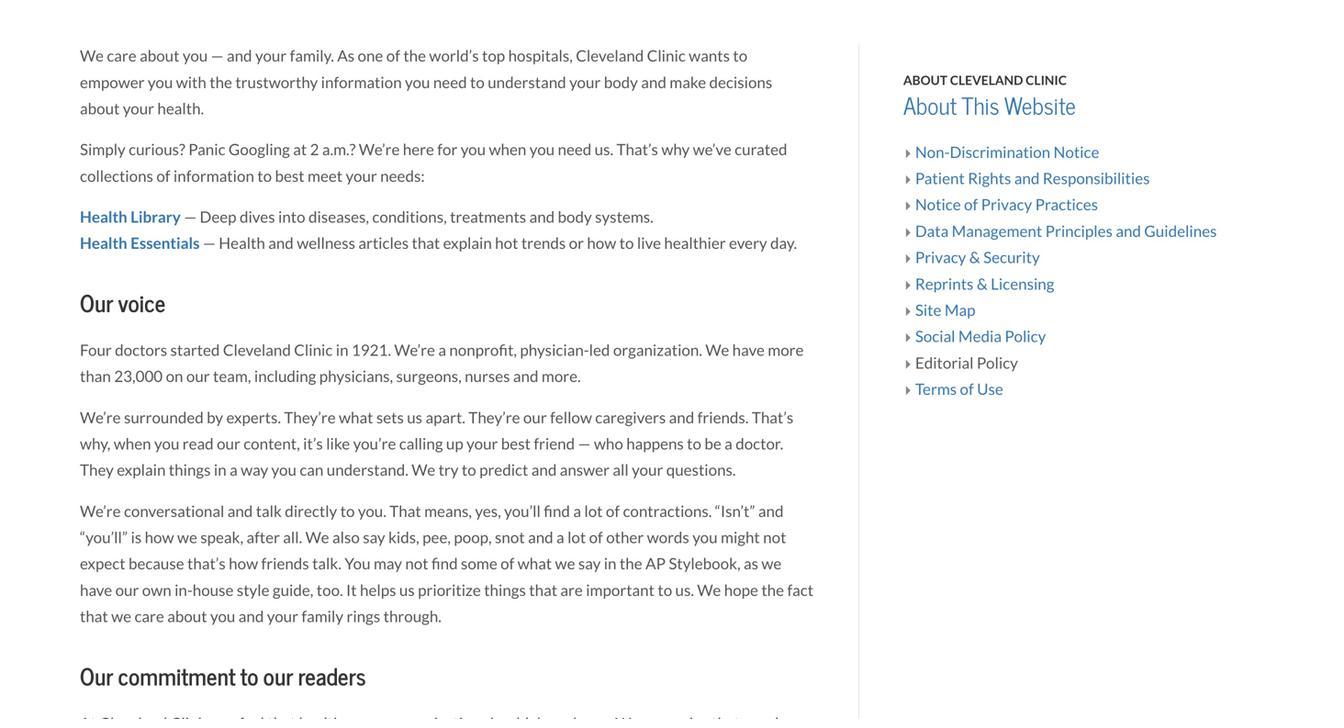 Task type: vqa. For each thing, say whether or not it's contained in the screenshot.
assistance,
no



Task type: describe. For each thing, give the bounding box(es) containing it.
our voice
[[80, 290, 166, 319]]

1 vertical spatial lot
[[568, 528, 586, 548]]

also
[[333, 528, 360, 548]]

cleveland inside the four doctors started cleveland clinic in 1921. we're a nonprofit, physician-led organization. we have more than 23,000 on our team, including physicians, surgeons, nurses and more.
[[223, 341, 291, 360]]

of inside we care about you — and your family. as one of the world's top hospitals, cleveland clinic wants to empower you with the trustworthy information you need to understand your body and make decisions about your health.
[[387, 47, 401, 66]]

we down stylebook,
[[698, 581, 722, 600]]

health library link
[[80, 208, 181, 227]]

that's for us.
[[617, 140, 659, 160]]

articles
[[359, 234, 409, 253]]

we up are
[[555, 555, 576, 574]]

and right snot
[[528, 528, 554, 548]]

we right all. on the bottom of the page
[[306, 528, 329, 548]]

essentials
[[131, 234, 200, 253]]

and down style
[[239, 607, 264, 627]]

on
[[166, 367, 183, 387]]

we're inside we're conversational and talk directly to you. that means, yes, you'll find a lot of contractions. "isn't" and "you'll" is how we speak, after all. we also say kids, pee, poop, snot and a lot of other words you might not expect because that's how friends talk. you may not find some of what we say in the ap stylebook, as we have our own in-house style guide, too. it helps us prioritize things that are important to us. we hope the fact that we care about you and your family rings through.
[[80, 502, 121, 521]]

here
[[403, 140, 434, 160]]

and up trends
[[530, 208, 555, 227]]

0 horizontal spatial notice
[[916, 195, 962, 215]]

directly
[[285, 502, 337, 521]]

googling
[[229, 140, 290, 160]]

with
[[176, 73, 207, 92]]

trends
[[522, 234, 566, 253]]

you.
[[358, 502, 387, 521]]

23,000
[[114, 367, 163, 387]]

style
[[237, 581, 270, 600]]

helps
[[360, 581, 396, 600]]

to down top
[[470, 73, 485, 92]]

0 vertical spatial privacy
[[982, 195, 1033, 215]]

in inside the four doctors started cleveland clinic in 1921. we're a nonprofit, physician-led organization. we have more than 23,000 on our team, including physicians, surgeons, nurses and more.
[[336, 341, 349, 360]]

at
[[293, 140, 307, 160]]

you left with at top left
[[148, 73, 173, 92]]

other
[[607, 528, 644, 548]]

through.
[[384, 607, 442, 627]]

more.
[[542, 367, 581, 387]]

and down friend
[[532, 461, 557, 480]]

the left world's
[[404, 47, 426, 66]]

important
[[586, 581, 655, 600]]

0 horizontal spatial find
[[432, 555, 458, 574]]

physician-
[[520, 341, 590, 360]]

us. inside simply curious? panic googling at 2 a.m.? we're here for you when you need us. that's why we've curated collections of information to best meet your needs:
[[595, 140, 614, 160]]

way
[[241, 461, 268, 480]]

of left other
[[589, 528, 603, 548]]

too.
[[317, 581, 343, 600]]

your right up
[[467, 435, 498, 454]]

we right as
[[762, 555, 782, 574]]

and left make
[[642, 73, 667, 92]]

we're inside simply curious? panic googling at 2 a.m.? we're here for you when you need us. that's why we've curated collections of information to best meet your needs:
[[359, 140, 400, 160]]

"isn't"
[[715, 502, 756, 521]]

you right for
[[461, 140, 486, 160]]

you left can at the left bottom
[[272, 461, 297, 480]]

in inside we're conversational and talk directly to you. that means, yes, you'll find a lot of contractions. "isn't" and "you'll" is how we speak, after all. we also say kids, pee, poop, snot and a lot of other words you might not expect because that's how friends talk. you may not find some of what we say in the ap stylebook, as we have our own in-house style guide, too. it helps us prioritize things that are important to us. we hope the fact that we care about you and your family rings through.
[[604, 555, 617, 574]]

started
[[170, 341, 220, 360]]

things inside we're surrounded by experts. they're what sets us apart. they're our fellow caregivers and friends. that's why, when you read our content, it's like you're calling up your best friend — who happens to be a doctor. they explain things in a way you can understand. we try to predict and answer all your questions.
[[169, 461, 211, 480]]

1 vertical spatial &
[[977, 275, 988, 294]]

house
[[193, 581, 234, 600]]

non-discrimination notice link
[[916, 140, 1243, 166]]

dives
[[240, 208, 275, 227]]

panic
[[189, 140, 226, 160]]

a left way
[[230, 461, 238, 480]]

health down dives
[[219, 234, 265, 253]]

and right principles
[[1117, 222, 1142, 241]]

1 about from the top
[[904, 73, 948, 89]]

understand.
[[327, 461, 409, 480]]

we care about you — and your family. as one of the world's top hospitals, cleveland clinic wants to empower you with the trustworthy information you need to understand your body and make decisions about your health.
[[80, 47, 773, 119]]

you'll
[[505, 502, 541, 521]]

wants
[[689, 47, 730, 66]]

to left be
[[687, 435, 702, 454]]

and down into
[[268, 234, 294, 253]]

1 vertical spatial not
[[405, 555, 429, 574]]

a right be
[[725, 435, 733, 454]]

of down snot
[[501, 555, 515, 574]]

treatments
[[450, 208, 527, 227]]

information inside we care about you — and your family. as one of the world's top hospitals, cleveland clinic wants to empower you with the trustworthy information you need to understand your body and make decisions about your health.
[[321, 73, 402, 92]]

best inside we're surrounded by experts. they're what sets us apart. they're our fellow caregivers and friends. that's why, when you read our content, it's like you're calling up your best friend — who happens to be a doctor. they explain things in a way you can understand. we try to predict and answer all your questions.
[[501, 435, 531, 454]]

a down answer
[[574, 502, 582, 521]]

map
[[945, 301, 976, 320]]

we down "expect"
[[111, 607, 131, 627]]

health down health library link
[[80, 234, 127, 253]]

licensing
[[991, 275, 1055, 294]]

us inside we're conversational and talk directly to you. that means, yes, you'll find a lot of contractions. "isn't" and "you'll" is how we speak, after all. we also say kids, pee, poop, snot and a lot of other words you might not expect because that's how friends talk. you may not find some of what we say in the ap stylebook, as we have our own in-house style guide, too. it helps us prioritize things that are important to us. we hope the fact that we care about you and your family rings through.
[[400, 581, 415, 600]]

prioritize
[[418, 581, 481, 600]]

to inside health library — deep dives into diseases, conditions, treatments and body systems. health essentials — health and wellness articles that explain hot trends or how to live healthier every day.
[[620, 234, 634, 253]]

0 vertical spatial &
[[970, 248, 981, 267]]

answer
[[560, 461, 610, 480]]

your down empower
[[123, 99, 154, 119]]

might
[[721, 528, 761, 548]]

experts.
[[226, 408, 281, 428]]

your down the hospitals,
[[570, 73, 601, 92]]

it's
[[303, 435, 323, 454]]

guidelines
[[1145, 222, 1218, 241]]

into
[[278, 208, 306, 227]]

of left use
[[961, 380, 975, 399]]

1 vertical spatial that
[[529, 581, 558, 600]]

1 vertical spatial about
[[80, 99, 120, 119]]

surrounded
[[124, 408, 204, 428]]

about inside we're conversational and talk directly to you. that means, yes, you'll find a lot of contractions. "isn't" and "you'll" is how we speak, after all. we also say kids, pee, poop, snot and a lot of other words you might not expect because that's how friends talk. you may not find some of what we say in the ap stylebook, as we have our own in-house style guide, too. it helps us prioritize things that are important to us. we hope the fact that we care about you and your family rings through.
[[167, 607, 207, 627]]

we inside the four doctors started cleveland clinic in 1921. we're a nonprofit, physician-led organization. we have more than 23,000 on our team, including physicians, surgeons, nurses and more.
[[706, 341, 730, 360]]

0 vertical spatial about
[[140, 47, 180, 66]]

family
[[302, 607, 344, 627]]

needs:
[[381, 167, 425, 186]]

hope
[[725, 581, 759, 600]]

and left talk
[[228, 502, 253, 521]]

sets
[[377, 408, 404, 428]]

you down house
[[210, 607, 236, 627]]

2 vertical spatial that
[[80, 607, 108, 627]]

site map link
[[916, 298, 1243, 324]]

1 horizontal spatial how
[[229, 555, 258, 574]]

1 vertical spatial policy
[[977, 354, 1019, 373]]

meet
[[308, 167, 343, 186]]

to up decisions
[[733, 47, 748, 66]]

explain inside health library — deep dives into diseases, conditions, treatments and body systems. health essentials — health and wellness articles that explain hot trends or how to live healthier every day.
[[443, 234, 492, 253]]

what inside we're surrounded by experts. they're what sets us apart. they're our fellow caregivers and friends. that's why, when you read our content, it's like you're calling up your best friend — who happens to be a doctor. they explain things in a way you can understand. we try to predict and answer all your questions.
[[339, 408, 373, 428]]

ap
[[646, 555, 666, 574]]

1 they're from the left
[[284, 408, 336, 428]]

read
[[183, 435, 214, 454]]

the left fact
[[762, 581, 785, 600]]

use
[[978, 380, 1004, 399]]

contractions.
[[623, 502, 712, 521]]

to right "commitment"
[[240, 663, 259, 692]]

the left ap
[[620, 555, 643, 574]]

practices
[[1036, 195, 1099, 215]]

— inside we're surrounded by experts. they're what sets us apart. they're our fellow caregivers and friends. that's why, when you read our content, it's like you're calling up your best friend — who happens to be a doctor. they explain things in a way you can understand. we try to predict and answer all your questions.
[[578, 435, 591, 454]]

of down rights
[[965, 195, 979, 215]]

including
[[254, 367, 316, 387]]

yes,
[[475, 502, 501, 521]]

you down world's
[[405, 73, 430, 92]]

patient rights and responsibilities link
[[916, 166, 1243, 193]]

2 about from the top
[[904, 92, 957, 121]]

data
[[916, 222, 949, 241]]

patient
[[916, 169, 965, 188]]

social
[[916, 327, 956, 347]]

health.
[[157, 99, 204, 119]]

0 horizontal spatial say
[[363, 528, 386, 548]]

collections
[[80, 167, 153, 186]]

and right rights
[[1015, 169, 1040, 188]]

empower
[[80, 73, 145, 92]]

to right "try"
[[462, 461, 477, 480]]

systems.
[[595, 208, 654, 227]]

we're inside we're surrounded by experts. they're what sets us apart. they're our fellow caregivers and friends. that's why, when you read our content, it's like you're calling up your best friend — who happens to be a doctor. they explain things in a way you can understand. we try to predict and answer all your questions.
[[80, 408, 121, 428]]

a inside the four doctors started cleveland clinic in 1921. we're a nonprofit, physician-led organization. we have more than 23,000 on our team, including physicians, surgeons, nurses and more.
[[439, 341, 446, 360]]

things inside we're conversational and talk directly to you. that means, yes, you'll find a lot of contractions. "isn't" and "you'll" is how we speak, after all. we also say kids, pee, poop, snot and a lot of other words you might not expect because that's how friends talk. you may not find some of what we say in the ap stylebook, as we have our own in-house style guide, too. it helps us prioritize things that are important to us. we hope the fact that we care about you and your family rings through.
[[484, 581, 526, 600]]

0 vertical spatial lot
[[585, 502, 603, 521]]

commitment
[[118, 663, 236, 692]]

us. inside we're conversational and talk directly to you. that means, yes, you'll find a lot of contractions. "isn't" and "you'll" is how we speak, after all. we also say kids, pee, poop, snot and a lot of other words you might not expect because that's how friends talk. you may not find some of what we say in the ap stylebook, as we have our own in-house style guide, too. it helps us prioritize things that are important to us. we hope the fact that we care about you and your family rings through.
[[676, 581, 695, 600]]

and inside the four doctors started cleveland clinic in 1921. we're a nonprofit, physician-led organization. we have more than 23,000 on our team, including physicians, surgeons, nurses and more.
[[513, 367, 539, 387]]

you down understand
[[530, 140, 555, 160]]

why,
[[80, 435, 111, 454]]

clinic inside we care about you — and your family. as one of the world's top hospitals, cleveland clinic wants to empower you with the trustworthy information you need to understand your body and make decisions about your health.
[[647, 47, 686, 66]]

health essentials link
[[80, 234, 200, 253]]

that
[[390, 502, 421, 521]]

nonprofit,
[[450, 341, 517, 360]]

guide,
[[273, 581, 314, 600]]

more
[[768, 341, 804, 360]]

to left you. at the left bottom
[[341, 502, 355, 521]]

we're surrounded by experts. they're what sets us apart. they're our fellow caregivers and friends. that's why, when you read our content, it's like you're calling up your best friend — who happens to be a doctor. they explain things in a way you can understand. we try to predict and answer all your questions.
[[80, 408, 794, 480]]

of up other
[[606, 502, 620, 521]]

reprints
[[916, 275, 974, 294]]

you up with at top left
[[183, 47, 208, 66]]

decisions
[[710, 73, 773, 92]]

our up friend
[[524, 408, 547, 428]]

for
[[438, 140, 458, 160]]

understand
[[488, 73, 567, 92]]

to down ap
[[658, 581, 673, 600]]

health down collections
[[80, 208, 127, 227]]

by
[[207, 408, 223, 428]]

in inside we're surrounded by experts. they're what sets us apart. they're our fellow caregivers and friends. that's why, when you read our content, it's like you're calling up your best friend — who happens to be a doctor. they explain things in a way you can understand. we try to predict and answer all your questions.
[[214, 461, 227, 480]]

our commitment to our readers
[[80, 663, 366, 692]]

up
[[446, 435, 464, 454]]



Task type: locate. For each thing, give the bounding box(es) containing it.
"you'll"
[[80, 528, 128, 548]]

in up important
[[604, 555, 617, 574]]

fact
[[788, 581, 814, 600]]

2 vertical spatial clinic
[[294, 341, 333, 360]]

we right organization.
[[706, 341, 730, 360]]

how up style
[[229, 555, 258, 574]]

and up happens
[[669, 408, 695, 428]]

rights
[[969, 169, 1012, 188]]

body inside we care about you — and your family. as one of the world's top hospitals, cleveland clinic wants to empower you with the trustworthy information you need to understand your body and make decisions about your health.
[[604, 73, 638, 92]]

some
[[461, 555, 498, 574]]

things down read
[[169, 461, 211, 480]]

of down curious?
[[156, 167, 170, 186]]

1 vertical spatial what
[[518, 555, 552, 574]]

2 vertical spatial how
[[229, 555, 258, 574]]

cleveland up the about this website link
[[951, 73, 1024, 89]]

deep
[[200, 208, 237, 227]]

0 vertical spatial cleveland
[[576, 47, 644, 66]]

doctor.
[[736, 435, 784, 454]]

us. up systems.
[[595, 140, 614, 160]]

that's inside simply curious? panic googling at 2 a.m.? we're here for you when you need us. that's why we've curated collections of information to best meet your needs:
[[617, 140, 659, 160]]

0 horizontal spatial privacy
[[916, 248, 967, 267]]

not right may
[[405, 555, 429, 574]]

1 vertical spatial have
[[80, 581, 112, 600]]

1 vertical spatial information
[[174, 167, 254, 186]]

they're up it's
[[284, 408, 336, 428]]

0 vertical spatial care
[[107, 47, 137, 66]]

and right ""isn't""
[[759, 502, 784, 521]]

clinic inside about cleveland clinic about this website
[[1026, 73, 1068, 89]]

speak,
[[201, 528, 244, 548]]

when right why,
[[114, 435, 151, 454]]

clinic up the website
[[1026, 73, 1068, 89]]

rings
[[347, 607, 381, 627]]

best up 'predict'
[[501, 435, 531, 454]]

2 our from the top
[[80, 663, 113, 692]]

about
[[140, 47, 180, 66], [80, 99, 120, 119], [167, 607, 207, 627]]

our inside we're conversational and talk directly to you. that means, yes, you'll find a lot of contractions. "isn't" and "you'll" is how we speak, after all. we also say kids, pee, poop, snot and a lot of other words you might not expect because that's how friends talk. you may not find some of what we say in the ap stylebook, as we have our own in-house style guide, too. it helps us prioritize things that are important to us. we hope the fact that we care about you and your family rings through.
[[115, 581, 139, 600]]

like
[[326, 435, 350, 454]]

1 vertical spatial about
[[904, 92, 957, 121]]

0 vertical spatial our
[[80, 290, 113, 319]]

and up trustworthy
[[227, 47, 252, 66]]

0 vertical spatial body
[[604, 73, 638, 92]]

our left voice
[[80, 290, 113, 319]]

us right sets
[[407, 408, 423, 428]]

non-
[[916, 143, 950, 162]]

body left make
[[604, 73, 638, 92]]

care inside we're conversational and talk directly to you. that means, yes, you'll find a lot of contractions. "isn't" and "you'll" is how we speak, after all. we also say kids, pee, poop, snot and a lot of other words you might not expect because that's how friends talk. you may not find some of what we say in the ap stylebook, as we have our own in-house style guide, too. it helps us prioritize things that are important to us. we hope the fact that we care about you and your family rings through.
[[135, 607, 164, 627]]

that inside health library — deep dives into diseases, conditions, treatments and body systems. health essentials — health and wellness articles that explain hot trends or how to live healthier every day.
[[412, 234, 440, 253]]

your down the guide,
[[267, 607, 299, 627]]

privacy up management
[[982, 195, 1033, 215]]

0 vertical spatial need
[[433, 73, 467, 92]]

notice down patient
[[916, 195, 962, 215]]

about down in-
[[167, 607, 207, 627]]

your inside we're conversational and talk directly to you. that means, yes, you'll find a lot of contractions. "isn't" and "you'll" is how we speak, after all. we also say kids, pee, poop, snot and a lot of other words you might not expect because that's how friends talk. you may not find some of what we say in the ap stylebook, as we have our own in-house style guide, too. it helps us prioritize things that are important to us. we hope the fact that we care about you and your family rings through.
[[267, 607, 299, 627]]

we inside we care about you — and your family. as one of the world's top hospitals, cleveland clinic wants to empower you with the trustworthy information you need to understand your body and make decisions about your health.
[[80, 47, 104, 66]]

media
[[959, 327, 1002, 347]]

1 horizontal spatial when
[[489, 140, 527, 160]]

our left readers
[[263, 663, 293, 692]]

policy
[[1005, 327, 1047, 347], [977, 354, 1019, 373]]

0 horizontal spatial things
[[169, 461, 211, 480]]

1 vertical spatial care
[[135, 607, 164, 627]]

how inside health library — deep dives into diseases, conditions, treatments and body systems. health essentials — health and wellness articles that explain hot trends or how to live healthier every day.
[[587, 234, 617, 253]]

the
[[404, 47, 426, 66], [210, 73, 232, 92], [620, 555, 643, 574], [762, 581, 785, 600]]

0 horizontal spatial what
[[339, 408, 373, 428]]

hot
[[495, 234, 519, 253]]

1 vertical spatial say
[[579, 555, 601, 574]]

library
[[131, 208, 181, 227]]

we inside we're surrounded by experts. they're what sets us apart. they're our fellow caregivers and friends. that's why, when you read our content, it's like you're calling up your best friend — who happens to be a doctor. they explain things in a way you can understand. we try to predict and answer all your questions.
[[412, 461, 436, 480]]

0 vertical spatial what
[[339, 408, 373, 428]]

1 horizontal spatial say
[[579, 555, 601, 574]]

talk
[[256, 502, 282, 521]]

organization.
[[614, 341, 703, 360]]

what
[[339, 408, 373, 428], [518, 555, 552, 574]]

explain down the "treatments"
[[443, 234, 492, 253]]

your up trustworthy
[[255, 47, 287, 66]]

curated
[[735, 140, 788, 160]]

0 vertical spatial things
[[169, 461, 211, 480]]

surgeons,
[[396, 367, 462, 387]]

1 horizontal spatial that's
[[752, 408, 794, 428]]

2 horizontal spatial in
[[604, 555, 617, 574]]

we're conversational and talk directly to you. that means, yes, you'll find a lot of contractions. "isn't" and "you'll" is how we speak, after all. we also say kids, pee, poop, snot and a lot of other words you might not expect because that's how friends talk. you may not find some of what we say in the ap stylebook, as we have our own in-house style guide, too. it helps us prioritize things that are important to us. we hope the fact that we care about you and your family rings through.
[[80, 502, 814, 627]]

what up like
[[339, 408, 373, 428]]

need down world's
[[433, 73, 467, 92]]

calling
[[399, 435, 443, 454]]

2 horizontal spatial clinic
[[1026, 73, 1068, 89]]

1 horizontal spatial explain
[[443, 234, 492, 253]]

conditions,
[[372, 208, 447, 227]]

that's for friends.
[[752, 408, 794, 428]]

be
[[705, 435, 722, 454]]

0 horizontal spatial clinic
[[294, 341, 333, 360]]

own
[[142, 581, 172, 600]]

who
[[594, 435, 624, 454]]

1 horizontal spatial need
[[558, 140, 592, 160]]

we're up needs:
[[359, 140, 400, 160]]

your
[[255, 47, 287, 66], [570, 73, 601, 92], [123, 99, 154, 119], [346, 167, 377, 186], [467, 435, 498, 454], [632, 461, 664, 480], [267, 607, 299, 627]]

1 vertical spatial our
[[80, 663, 113, 692]]

0 vertical spatial best
[[275, 167, 305, 186]]

1 vertical spatial privacy
[[916, 248, 967, 267]]

information inside simply curious? panic googling at 2 a.m.? we're here for you when you need us. that's why we've curated collections of information to best meet your needs:
[[174, 167, 254, 186]]

0 horizontal spatial they're
[[284, 408, 336, 428]]

every
[[729, 234, 768, 253]]

0 horizontal spatial have
[[80, 581, 112, 600]]

policy up use
[[977, 354, 1019, 373]]

that's inside we're surrounded by experts. they're what sets us apart. they're our fellow caregivers and friends. that's why, when you read our content, it's like you're calling up your best friend — who happens to be a doctor. they explain things in a way you can understand. we try to predict and answer all your questions.
[[752, 408, 794, 428]]

1 horizontal spatial us.
[[676, 581, 695, 600]]

we're up surgeons,
[[394, 341, 435, 360]]

us inside we're surrounded by experts. they're what sets us apart. they're our fellow caregivers and friends. that's why, when you read our content, it's like you're calling up your best friend — who happens to be a doctor. they explain things in a way you can understand. we try to predict and answer all your questions.
[[407, 408, 423, 428]]

to down googling
[[258, 167, 272, 186]]

care up empower
[[107, 47, 137, 66]]

have inside the four doctors started cleveland clinic in 1921. we're a nonprofit, physician-led organization. we have more than 23,000 on our team, including physicians, surgeons, nurses and more.
[[733, 341, 765, 360]]

0 horizontal spatial not
[[405, 555, 429, 574]]

0 vertical spatial us
[[407, 408, 423, 428]]

that's left why
[[617, 140, 659, 160]]

editorial policy link
[[916, 351, 1243, 377]]

need
[[433, 73, 467, 92], [558, 140, 592, 160]]

clinic inside the four doctors started cleveland clinic in 1921. we're a nonprofit, physician-led organization. we have more than 23,000 on our team, including physicians, surgeons, nurses and more.
[[294, 341, 333, 360]]

caregivers
[[596, 408, 666, 428]]

1921.
[[352, 341, 391, 360]]

lot left other
[[568, 528, 586, 548]]

have left more
[[733, 341, 765, 360]]

simply
[[80, 140, 126, 160]]

0 vertical spatial us.
[[595, 140, 614, 160]]

1 vertical spatial how
[[145, 528, 174, 548]]

they're down the nurses
[[469, 408, 520, 428]]

in-
[[175, 581, 193, 600]]

pee,
[[423, 528, 451, 548]]

we up empower
[[80, 47, 104, 66]]

our for our voice
[[80, 290, 113, 319]]

a up surgeons,
[[439, 341, 446, 360]]

that
[[412, 234, 440, 253], [529, 581, 558, 600], [80, 607, 108, 627]]

1 vertical spatial notice
[[916, 195, 962, 215]]

friend
[[534, 435, 575, 454]]

1 vertical spatial body
[[558, 208, 592, 227]]

0 horizontal spatial in
[[214, 461, 227, 480]]

0 horizontal spatial when
[[114, 435, 151, 454]]

best inside simply curious? panic googling at 2 a.m.? we're here for you when you need us. that's why we've curated collections of information to best meet your needs:
[[275, 167, 305, 186]]

0 horizontal spatial cleveland
[[223, 341, 291, 360]]

1 vertical spatial find
[[432, 555, 458, 574]]

about this website link
[[904, 92, 1077, 121]]

0 vertical spatial policy
[[1005, 327, 1047, 347]]

need inside simply curious? panic googling at 2 a.m.? we're here for you when you need us. that's why we've curated collections of information to best meet your needs:
[[558, 140, 592, 160]]

1 horizontal spatial clinic
[[647, 47, 686, 66]]

things down some
[[484, 581, 526, 600]]

responsibilities
[[1043, 169, 1151, 188]]

content,
[[244, 435, 300, 454]]

— inside we care about you — and your family. as one of the world's top hospitals, cleveland clinic wants to empower you with the trustworthy information you need to understand your body and make decisions about your health.
[[211, 47, 224, 66]]

1 vertical spatial cleveland
[[951, 73, 1024, 89]]

that down conditions,
[[412, 234, 440, 253]]

our
[[80, 290, 113, 319], [80, 663, 113, 692]]

cleveland up team,
[[223, 341, 291, 360]]

our down by
[[217, 435, 241, 454]]

about down empower
[[80, 99, 120, 119]]

non-discrimination notice patient rights and responsibilities notice of privacy practices data management principles and guidelines privacy & security reprints & licensing site map social media policy editorial policy terms of use
[[916, 143, 1218, 399]]

0 vertical spatial explain
[[443, 234, 492, 253]]

live
[[637, 234, 661, 253]]

data management principles and guidelines link
[[916, 219, 1243, 245]]

our left "commitment"
[[80, 663, 113, 692]]

what down snot
[[518, 555, 552, 574]]

why
[[662, 140, 690, 160]]

&
[[970, 248, 981, 267], [977, 275, 988, 294]]

wellness
[[297, 234, 356, 253]]

1 vertical spatial best
[[501, 435, 531, 454]]

1 horizontal spatial privacy
[[982, 195, 1033, 215]]

when inside we're surrounded by experts. they're what sets us apart. they're our fellow caregivers and friends. that's why, when you read our content, it's like you're calling up your best friend — who happens to be a doctor. they explain things in a way you can understand. we try to predict and answer all your questions.
[[114, 435, 151, 454]]

your down a.m.?
[[346, 167, 377, 186]]

when right for
[[489, 140, 527, 160]]

we down conversational
[[177, 528, 197, 548]]

health library — deep dives into diseases, conditions, treatments and body systems. health essentials — health and wellness articles that explain hot trends or how to live healthier every day.
[[80, 208, 798, 253]]

happens
[[627, 435, 684, 454]]

your inside simply curious? panic googling at 2 a.m.? we're here for you when you need us. that's why we've curated collections of information to best meet your needs:
[[346, 167, 377, 186]]

0 vertical spatial that's
[[617, 140, 659, 160]]

need inside we care about you — and your family. as one of the world's top hospitals, cleveland clinic wants to empower you with the trustworthy information you need to understand your body and make decisions about your health.
[[433, 73, 467, 92]]

1 horizontal spatial body
[[604, 73, 638, 92]]

your right all
[[632, 461, 664, 480]]

our inside the four doctors started cleveland clinic in 1921. we're a nonprofit, physician-led organization. we have more than 23,000 on our team, including physicians, surgeons, nurses and more.
[[186, 367, 210, 387]]

that down "expect"
[[80, 607, 108, 627]]

social media policy link
[[916, 324, 1243, 351]]

diseases,
[[309, 208, 369, 227]]

us. down stylebook,
[[676, 581, 695, 600]]

nurses
[[465, 367, 510, 387]]

2 horizontal spatial that
[[529, 581, 558, 600]]

to
[[733, 47, 748, 66], [470, 73, 485, 92], [258, 167, 272, 186], [620, 234, 634, 253], [687, 435, 702, 454], [462, 461, 477, 480], [341, 502, 355, 521], [658, 581, 673, 600], [240, 663, 259, 692]]

explain right the they
[[117, 461, 166, 480]]

1 horizontal spatial not
[[764, 528, 787, 548]]

family.
[[290, 47, 334, 66]]

that's up doctor.
[[752, 408, 794, 428]]

can
[[300, 461, 324, 480]]

1 horizontal spatial information
[[321, 73, 402, 92]]

2 they're from the left
[[469, 408, 520, 428]]

1 vertical spatial when
[[114, 435, 151, 454]]

2 horizontal spatial cleveland
[[951, 73, 1024, 89]]

0 vertical spatial that
[[412, 234, 440, 253]]

1 horizontal spatial best
[[501, 435, 531, 454]]

0 horizontal spatial explain
[[117, 461, 166, 480]]

doctors
[[115, 341, 167, 360]]

0 horizontal spatial body
[[558, 208, 592, 227]]

0 horizontal spatial information
[[174, 167, 254, 186]]

1 vertical spatial that's
[[752, 408, 794, 428]]

you up stylebook,
[[693, 528, 718, 548]]

0 horizontal spatial us.
[[595, 140, 614, 160]]

care down "own"
[[135, 607, 164, 627]]

as
[[337, 47, 355, 66]]

about up non-
[[904, 92, 957, 121]]

about up with at top left
[[140, 47, 180, 66]]

we
[[80, 47, 104, 66], [706, 341, 730, 360], [412, 461, 436, 480], [306, 528, 329, 548], [698, 581, 722, 600]]

1 vertical spatial need
[[558, 140, 592, 160]]

1 vertical spatial explain
[[117, 461, 166, 480]]

you're
[[353, 435, 396, 454]]

to left live
[[620, 234, 634, 253]]

0 horizontal spatial need
[[433, 73, 467, 92]]

poop,
[[454, 528, 492, 548]]

privacy up reprints
[[916, 248, 967, 267]]

explain inside we're surrounded by experts. they're what sets us apart. they're our fellow caregivers and friends. that's why, when you read our content, it's like you're calling up your best friend — who happens to be a doctor. they explain things in a way you can understand. we try to predict and answer all your questions.
[[117, 461, 166, 480]]

cleveland inside about cleveland clinic about this website
[[951, 73, 1024, 89]]

in left way
[[214, 461, 227, 480]]

we're inside the four doctors started cleveland clinic in 1921. we're a nonprofit, physician-led organization. we have more than 23,000 on our team, including physicians, surgeons, nurses and more.
[[394, 341, 435, 360]]

privacy
[[982, 195, 1033, 215], [916, 248, 967, 267]]

0 vertical spatial clinic
[[647, 47, 686, 66]]

2 vertical spatial in
[[604, 555, 617, 574]]

about up the about this website link
[[904, 73, 948, 89]]

0 vertical spatial information
[[321, 73, 402, 92]]

need down understand
[[558, 140, 592, 160]]

0 horizontal spatial that
[[80, 607, 108, 627]]

all
[[613, 461, 629, 480]]

find right you'll
[[544, 502, 570, 521]]

& right reprints
[[977, 275, 988, 294]]

us up through.
[[400, 581, 415, 600]]

we left "try"
[[412, 461, 436, 480]]

say up are
[[579, 555, 601, 574]]

0 horizontal spatial how
[[145, 528, 174, 548]]

2 horizontal spatial how
[[587, 234, 617, 253]]

not
[[764, 528, 787, 548], [405, 555, 429, 574]]

0 vertical spatial have
[[733, 341, 765, 360]]

0 vertical spatial say
[[363, 528, 386, 548]]

0 vertical spatial when
[[489, 140, 527, 160]]

1 our from the top
[[80, 290, 113, 319]]

1 horizontal spatial find
[[544, 502, 570, 521]]

0 vertical spatial not
[[764, 528, 787, 548]]

0 vertical spatial how
[[587, 234, 617, 253]]

our for our commitment to our readers
[[80, 663, 113, 692]]

1 horizontal spatial notice
[[1054, 143, 1100, 162]]

& down management
[[970, 248, 981, 267]]

of inside simply curious? panic googling at 2 a.m.? we're here for you when you need us. that's why we've curated collections of information to best meet your needs:
[[156, 167, 170, 186]]

notice
[[1054, 143, 1100, 162], [916, 195, 962, 215]]

0 vertical spatial notice
[[1054, 143, 1100, 162]]

apart.
[[426, 408, 466, 428]]

information down "panic"
[[174, 167, 254, 186]]

1 horizontal spatial cleveland
[[576, 47, 644, 66]]

1 horizontal spatial things
[[484, 581, 526, 600]]

body
[[604, 73, 638, 92], [558, 208, 592, 227]]

kids,
[[389, 528, 420, 548]]

when inside simply curious? panic googling at 2 a.m.? we're here for you when you need us. that's why we've curated collections of information to best meet your needs:
[[489, 140, 527, 160]]

1 horizontal spatial what
[[518, 555, 552, 574]]

the right with at top left
[[210, 73, 232, 92]]

and left more.
[[513, 367, 539, 387]]

body inside health library — deep dives into diseases, conditions, treatments and body systems. health essentials — health and wellness articles that explain hot trends or how to live healthier every day.
[[558, 208, 592, 227]]

us
[[407, 408, 423, 428], [400, 581, 415, 600]]

care inside we care about you — and your family. as one of the world's top hospitals, cleveland clinic wants to empower you with the trustworthy information you need to understand your body and make decisions about your health.
[[107, 47, 137, 66]]

cleveland inside we care about you — and your family. as one of the world's top hospitals, cleveland clinic wants to empower you with the trustworthy information you need to understand your body and make decisions about your health.
[[576, 47, 644, 66]]

1 horizontal spatial that
[[412, 234, 440, 253]]

curious?
[[129, 140, 185, 160]]

0 horizontal spatial that's
[[617, 140, 659, 160]]

a
[[439, 341, 446, 360], [725, 435, 733, 454], [230, 461, 238, 480], [574, 502, 582, 521], [557, 528, 565, 548]]

1 vertical spatial in
[[214, 461, 227, 480]]

information
[[321, 73, 402, 92], [174, 167, 254, 186]]

to inside simply curious? panic googling at 2 a.m.? we're here for you when you need us. that's why we've curated collections of information to best meet your needs:
[[258, 167, 272, 186]]

have inside we're conversational and talk directly to you. that means, yes, you'll find a lot of contractions. "isn't" and "you'll" is how we speak, after all. we also say kids, pee, poop, snot and a lot of other words you might not expect because that's how friends talk. you may not find some of what we say in the ap stylebook, as we have our own in-house style guide, too. it helps us prioritize things that are important to us. we hope the fact that we care about you and your family rings through.
[[80, 581, 112, 600]]

or
[[569, 234, 584, 253]]

four doctors started cleveland clinic in 1921. we're a nonprofit, physician-led organization. we have more than 23,000 on our team, including physicians, surgeons, nurses and more.
[[80, 341, 804, 387]]

0 vertical spatial in
[[336, 341, 349, 360]]

cleveland right the hospitals,
[[576, 47, 644, 66]]

stylebook,
[[669, 555, 741, 574]]

we're up "you'll"
[[80, 502, 121, 521]]

2 vertical spatial about
[[167, 607, 207, 627]]

1 vertical spatial things
[[484, 581, 526, 600]]

fellow
[[550, 408, 592, 428]]

how right or
[[587, 234, 617, 253]]

reprints & licensing link
[[916, 272, 1243, 298]]

1 horizontal spatial have
[[733, 341, 765, 360]]

you down surrounded
[[154, 435, 180, 454]]

of
[[387, 47, 401, 66], [156, 167, 170, 186], [965, 195, 979, 215], [961, 380, 975, 399], [606, 502, 620, 521], [589, 528, 603, 548], [501, 555, 515, 574]]

0 vertical spatial find
[[544, 502, 570, 521]]

clinic up make
[[647, 47, 686, 66]]

voice
[[118, 290, 166, 319]]

what inside we're conversational and talk directly to you. that means, yes, you'll find a lot of contractions. "isn't" and "you'll" is how we speak, after all. we also say kids, pee, poop, snot and a lot of other words you might not expect because that's how friends talk. you may not find some of what we say in the ap stylebook, as we have our own in-house style guide, too. it helps us prioritize things that are important to us. we hope the fact that we care about you and your family rings through.
[[518, 555, 552, 574]]

a right snot
[[557, 528, 565, 548]]



